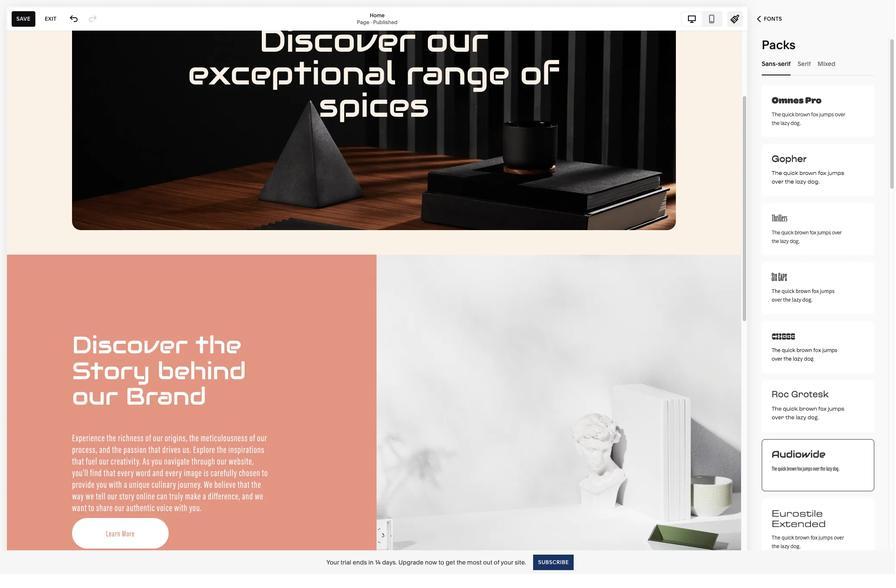 Task type: vqa. For each thing, say whether or not it's contained in the screenshot.
blazeface
no



Task type: describe. For each thing, give the bounding box(es) containing it.
six caps the quick brown fox jumps over the lazy dog.
[[772, 271, 835, 304]]

cheee
[[772, 331, 795, 342]]

sans-serif
[[762, 60, 791, 68]]

the inside audiowide the quick brown fox jumps over the lazy dog.
[[772, 465, 777, 473]]

fox inside 'eurostile extended the quick brown fox jumps over the lazy dog.'
[[811, 535, 818, 541]]

sans-serif button
[[762, 52, 791, 75]]

pro
[[805, 94, 822, 107]]

fonts button
[[748, 9, 792, 28]]

the inside audiowide the quick brown fox jumps over the lazy dog.
[[820, 465, 825, 473]]

dog. inside 'omnes pro the quick brown fox jumps over the lazy dog.'
[[791, 119, 801, 127]]

fox inside 'omnes pro the quick brown fox jumps over the lazy dog.'
[[811, 110, 818, 118]]

dog. inside roc grotesk the quick brown fox jumps over the lazy dog.
[[808, 415, 819, 422]]

upgrade
[[398, 559, 424, 567]]

the inside "six caps the quick brown fox jumps over the lazy dog."
[[783, 296, 791, 304]]

mixed button
[[818, 52, 835, 75]]

audiowide
[[772, 449, 826, 461]]

to
[[439, 559, 444, 567]]

roc
[[772, 389, 789, 402]]

lazy inside 'omnes pro the quick brown fox jumps over the lazy dog.'
[[781, 119, 790, 127]]

home page · published
[[357, 12, 398, 25]]

2 the from the top
[[772, 170, 782, 177]]

omnes
[[772, 94, 804, 107]]

subscribe
[[538, 559, 569, 566]]

over inside roc grotesk the quick brown fox jumps over the lazy dog.
[[772, 415, 784, 422]]

quick inside 'omnes pro the quick brown fox jumps over the lazy dog.'
[[782, 110, 794, 118]]

quick down gopher at the right top of page
[[783, 170, 798, 177]]

fox inside roc grotesk the quick brown fox jumps over the lazy dog.
[[818, 406, 827, 414]]

home
[[370, 12, 385, 18]]

the down thrillers
[[772, 237, 779, 245]]

0 vertical spatial tab list
[[682, 12, 722, 26]]

the inside 'omnes pro the quick brown fox jumps over the lazy dog.'
[[772, 110, 781, 118]]

eurostile
[[772, 507, 823, 521]]

serif
[[798, 60, 811, 68]]

eurostile extended the quick brown fox jumps over the lazy dog.
[[772, 507, 844, 550]]

over inside 'eurostile extended the quick brown fox jumps over the lazy dog.'
[[834, 535, 844, 541]]

caps
[[778, 271, 787, 283]]

subscribe button
[[533, 555, 573, 570]]

tab list containing sans-serif
[[762, 52, 874, 75]]

brown inside 'omnes pro the quick brown fox jumps over the lazy dog.'
[[795, 110, 810, 118]]

jumps inside "six caps the quick brown fox jumps over the lazy dog."
[[820, 288, 835, 295]]

over inside audiowide the quick brown fox jumps over the lazy dog.
[[813, 465, 820, 473]]

the inside roc grotesk the quick brown fox jumps over the lazy dog.
[[786, 415, 795, 422]]

quick inside "six caps the quick brown fox jumps over the lazy dog."
[[782, 288, 795, 295]]

gopher
[[772, 153, 807, 165]]

brown inside audiowide the quick brown fox jumps over the lazy dog.
[[787, 465, 797, 473]]

over inside "six caps the quick brown fox jumps over the lazy dog."
[[772, 296, 782, 304]]

extended
[[772, 517, 826, 531]]

quick inside audiowide the quick brown fox jumps over the lazy dog.
[[778, 465, 786, 473]]

quick inside 'eurostile extended the quick brown fox jumps over the lazy dog.'
[[782, 535, 794, 541]]

site.
[[515, 559, 526, 567]]

the inside 'omnes pro the quick brown fox jumps over the lazy dog.'
[[772, 119, 780, 127]]

in
[[368, 559, 373, 567]]

the down gopher at the right top of page
[[785, 178, 794, 185]]



Task type: locate. For each thing, give the bounding box(es) containing it.
exit
[[45, 15, 57, 22]]

quick inside roc grotesk the quick brown fox jumps over the lazy dog.
[[783, 406, 798, 414]]

lazy inside audiowide the quick brown fox jumps over the lazy dog.
[[826, 465, 832, 473]]

the inside "six caps the quick brown fox jumps over the lazy dog."
[[772, 288, 781, 295]]

the right get
[[457, 559, 466, 567]]

the down audiowide in the right of the page
[[772, 465, 777, 473]]

lazy inside 'eurostile extended the quick brown fox jumps over the lazy dog.'
[[781, 544, 789, 550]]

serif
[[778, 60, 791, 68]]

the quick brown fox jumps over the lazy dog.
[[772, 170, 844, 185], [772, 229, 842, 245], [772, 347, 837, 363]]

your
[[501, 559, 513, 567]]

your
[[326, 559, 339, 567]]

jumps inside 'eurostile extended the quick brown fox jumps over the lazy dog.'
[[819, 535, 833, 541]]

lazy inside roc grotesk the quick brown fox jumps over the lazy dog.
[[796, 415, 806, 422]]

packs
[[762, 38, 796, 52]]

over
[[835, 110, 845, 118], [772, 178, 784, 185], [832, 229, 842, 236], [772, 296, 782, 304], [772, 356, 782, 363], [772, 415, 784, 422], [813, 465, 820, 473], [834, 535, 844, 541]]

brown inside 'eurostile extended the quick brown fox jumps over the lazy dog.'
[[795, 535, 810, 541]]

the inside 'eurostile extended the quick brown fox jumps over the lazy dog.'
[[772, 544, 779, 550]]

quick down omnes at the top right of the page
[[782, 110, 794, 118]]

jumps inside roc grotesk the quick brown fox jumps over the lazy dog.
[[828, 406, 844, 414]]

the down the caps
[[783, 296, 791, 304]]

sans-
[[762, 60, 778, 68]]

the quick brown fox jumps over the lazy dog. for thrillers
[[772, 229, 842, 245]]

exit button
[[40, 11, 61, 27]]

over inside 'omnes pro the quick brown fox jumps over the lazy dog.'
[[835, 110, 845, 118]]

the quick brown fox jumps over the lazy dog. down thrillers
[[772, 229, 842, 245]]

fox inside audiowide the quick brown fox jumps over the lazy dog.
[[797, 465, 802, 473]]

the down omnes at the top right of the page
[[772, 110, 781, 118]]

fonts
[[764, 16, 782, 22]]

the down gopher at the right top of page
[[772, 170, 782, 177]]

jumps inside audiowide the quick brown fox jumps over the lazy dog.
[[803, 465, 812, 473]]

1 vertical spatial the quick brown fox jumps over the lazy dog.
[[772, 229, 842, 245]]

the down six on the top right of the page
[[772, 288, 781, 295]]

the down cheee
[[772, 347, 781, 354]]

1 vertical spatial tab list
[[762, 52, 874, 75]]

brown
[[795, 110, 810, 118], [799, 170, 817, 177], [795, 229, 809, 236], [796, 288, 811, 295], [797, 347, 812, 354], [799, 406, 817, 414], [787, 465, 797, 473], [795, 535, 810, 541]]

the down cheee
[[783, 356, 792, 363]]

quick down audiowide in the right of the page
[[778, 465, 786, 473]]

trial
[[341, 559, 351, 567]]

now
[[425, 559, 437, 567]]

serif button
[[798, 52, 811, 75]]

the quick brown fox jumps over the lazy dog. for gopher
[[772, 170, 844, 185]]

the down extended
[[772, 544, 779, 550]]

7 the from the top
[[772, 465, 777, 473]]

2 vertical spatial the quick brown fox jumps over the lazy dog.
[[772, 347, 837, 363]]

3 the quick brown fox jumps over the lazy dog. from the top
[[772, 347, 837, 363]]

0 horizontal spatial tab list
[[682, 12, 722, 26]]

5 the from the top
[[772, 347, 781, 354]]

out
[[483, 559, 492, 567]]

published
[[373, 19, 398, 25]]

brown inside "six caps the quick brown fox jumps over the lazy dog."
[[796, 288, 811, 295]]

days.
[[382, 559, 397, 567]]

save button
[[12, 11, 35, 27]]

lazy inside "six caps the quick brown fox jumps over the lazy dog."
[[792, 296, 801, 304]]

fox inside "six caps the quick brown fox jumps over the lazy dog."
[[812, 288, 819, 295]]

quick down extended
[[782, 535, 794, 541]]

of
[[494, 559, 499, 567]]

4 the from the top
[[772, 288, 781, 295]]

your trial ends in 14 days. upgrade now to get the most out of your site.
[[326, 559, 526, 567]]

0 vertical spatial the quick brown fox jumps over the lazy dog.
[[772, 170, 844, 185]]

quick down cheee
[[782, 347, 795, 354]]

tab list
[[682, 12, 722, 26], [762, 52, 874, 75]]

the quick brown fox jumps over the lazy dog. down cheee
[[772, 347, 837, 363]]

1 horizontal spatial tab list
[[762, 52, 874, 75]]

the
[[772, 110, 781, 118], [772, 170, 782, 177], [772, 229, 780, 236], [772, 288, 781, 295], [772, 347, 781, 354], [772, 406, 782, 414], [772, 465, 777, 473], [772, 535, 780, 541]]

8 the from the top
[[772, 535, 780, 541]]

jumps
[[819, 110, 834, 118], [828, 170, 844, 177], [818, 229, 831, 236], [820, 288, 835, 295], [822, 347, 837, 354], [828, 406, 844, 414], [803, 465, 812, 473], [819, 535, 833, 541]]

quick down roc
[[783, 406, 798, 414]]

quick down thrillers
[[781, 229, 794, 236]]

2 the quick brown fox jumps over the lazy dog. from the top
[[772, 229, 842, 245]]

the down extended
[[772, 535, 780, 541]]

quick down the caps
[[782, 288, 795, 295]]

most
[[467, 559, 482, 567]]

the quick brown fox jumps over the lazy dog. for cheee
[[772, 347, 837, 363]]

quick
[[782, 110, 794, 118], [783, 170, 798, 177], [781, 229, 794, 236], [782, 288, 795, 295], [782, 347, 795, 354], [783, 406, 798, 414], [778, 465, 786, 473], [782, 535, 794, 541]]

fox
[[811, 110, 818, 118], [818, 170, 826, 177], [810, 229, 817, 236], [812, 288, 819, 295], [813, 347, 821, 354], [818, 406, 827, 414], [797, 465, 802, 473], [811, 535, 818, 541]]

the quick brown fox jumps over the lazy dog. down gopher at the right top of page
[[772, 170, 844, 185]]

save
[[16, 15, 31, 22]]

the down omnes at the top right of the page
[[772, 119, 780, 127]]

jumps inside 'omnes pro the quick brown fox jumps over the lazy dog.'
[[819, 110, 834, 118]]

6 the from the top
[[772, 406, 782, 414]]

dog. inside 'eurostile extended the quick brown fox jumps over the lazy dog.'
[[791, 544, 801, 550]]

the down roc
[[786, 415, 795, 422]]

1 the from the top
[[772, 110, 781, 118]]

dog. inside audiowide the quick brown fox jumps over the lazy dog.
[[833, 465, 840, 473]]

1 the quick brown fox jumps over the lazy dog. from the top
[[772, 170, 844, 185]]

the
[[772, 119, 780, 127], [785, 178, 794, 185], [772, 237, 779, 245], [783, 296, 791, 304], [783, 356, 792, 363], [786, 415, 795, 422], [820, 465, 825, 473], [772, 544, 779, 550], [457, 559, 466, 567]]

the down audiowide in the right of the page
[[820, 465, 825, 473]]

omnes pro the quick brown fox jumps over the lazy dog.
[[772, 94, 845, 127]]

brown inside roc grotesk the quick brown fox jumps over the lazy dog.
[[799, 406, 817, 414]]

get
[[446, 559, 455, 567]]

14
[[375, 559, 381, 567]]

the down roc
[[772, 406, 782, 414]]

audiowide the quick brown fox jumps over the lazy dog.
[[772, 449, 840, 473]]

ends
[[353, 559, 367, 567]]

dog. inside "six caps the quick brown fox jumps over the lazy dog."
[[802, 296, 813, 304]]

·
[[371, 19, 372, 25]]

lazy
[[781, 119, 790, 127], [795, 178, 806, 185], [780, 237, 789, 245], [792, 296, 801, 304], [793, 356, 803, 363], [796, 415, 806, 422], [826, 465, 832, 473], [781, 544, 789, 550]]

mixed
[[818, 60, 835, 68]]

3 the from the top
[[772, 229, 780, 236]]

dog.
[[791, 119, 801, 127], [808, 178, 820, 185], [790, 237, 800, 245], [802, 296, 813, 304], [804, 356, 814, 363], [808, 415, 819, 422], [833, 465, 840, 473], [791, 544, 801, 550]]

roc grotesk the quick brown fox jumps over the lazy dog.
[[772, 389, 844, 422]]

the inside roc grotesk the quick brown fox jumps over the lazy dog.
[[772, 406, 782, 414]]

thrillers
[[772, 213, 787, 224]]

page
[[357, 19, 369, 25]]

six
[[772, 271, 777, 283]]

the inside 'eurostile extended the quick brown fox jumps over the lazy dog.'
[[772, 535, 780, 541]]

the down thrillers
[[772, 229, 780, 236]]

grotesk
[[791, 389, 829, 402]]



